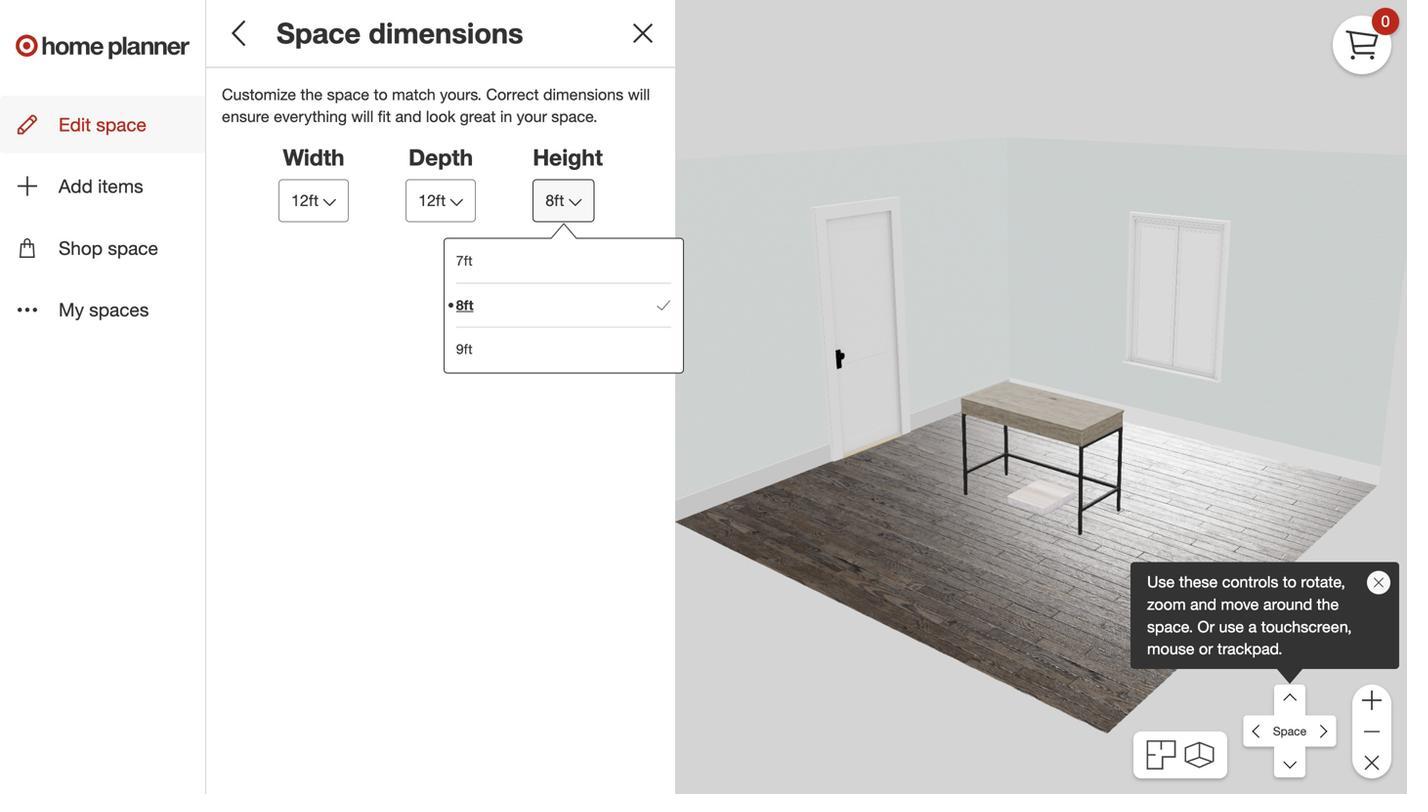 Task type: vqa. For each thing, say whether or not it's contained in the screenshot.
the top dimensions
yes



Task type: locate. For each thing, give the bounding box(es) containing it.
space right shop
[[108, 237, 158, 259]]

to up around
[[1283, 573, 1297, 592]]

1 vertical spatial the
[[1317, 595, 1339, 614]]

edit
[[59, 113, 91, 136]]

and up or on the bottom right of page
[[1190, 595, 1217, 614]]

the up everything on the top left
[[300, 85, 323, 104]]

or
[[1198, 617, 1215, 637]]

space
[[327, 85, 370, 104], [96, 113, 147, 136], [108, 237, 158, 259]]

space. inside use these controls to rotate, zoom and move around the space. or use a touchscreen, mouse or trackpad.
[[1147, 617, 1193, 637]]

use these controls to rotate, zoom and move around the space. or use a touchscreen, mouse or trackpad.
[[1147, 573, 1352, 659]]

12ft button for width
[[279, 180, 349, 223]]

1 horizontal spatial space.
[[1147, 617, 1193, 637]]

8ft down current space height element
[[546, 191, 564, 210]]

0 horizontal spatial space.
[[551, 107, 598, 126]]

0 vertical spatial space
[[277, 16, 361, 50]]

8ft
[[546, 191, 564, 210], [456, 297, 474, 314]]

0 horizontal spatial to
[[374, 85, 388, 104]]

0 vertical spatial space
[[327, 85, 370, 104]]

0 vertical spatial to
[[374, 85, 388, 104]]

space. up mouse
[[1147, 617, 1193, 637]]

space. up height
[[551, 107, 598, 126]]

dimensions up yours.
[[369, 16, 523, 50]]

shop space
[[59, 237, 158, 259]]

shop
[[59, 237, 103, 259]]

touchscreen,
[[1261, 617, 1352, 637]]

to inside customize the space to match yours. correct dimensions will ensure everything will fit and look great in your space.
[[374, 85, 388, 104]]

1 horizontal spatial the
[[1317, 595, 1339, 614]]

mouse
[[1147, 640, 1195, 659]]

1 vertical spatial to
[[1283, 573, 1297, 592]]

8ft inside the '8ft' link
[[456, 297, 474, 314]]

1 12ft button from the left
[[279, 180, 349, 223]]

2 vertical spatial space
[[108, 237, 158, 259]]

12ft button
[[279, 180, 349, 223], [406, 180, 476, 223]]

1 vertical spatial 8ft
[[456, 297, 474, 314]]

dimensions
[[369, 16, 523, 50], [543, 85, 624, 104]]

0
[[1381, 12, 1390, 31]]

12ft down current space width element
[[291, 191, 319, 210]]

2 12ft button from the left
[[406, 180, 476, 223]]

12ft down current space depth element
[[418, 191, 446, 210]]

pan camera left 30° image
[[1244, 716, 1275, 747]]

space down tilt camera up 30° "image"
[[1273, 724, 1307, 739]]

rotate,
[[1301, 573, 1346, 592]]

0 vertical spatial 8ft
[[546, 191, 564, 210]]

1 12ft from the left
[[291, 191, 319, 210]]

to up fit
[[374, 85, 388, 104]]

and down "match"
[[395, 107, 422, 126]]

1 vertical spatial space.
[[1147, 617, 1193, 637]]

1 horizontal spatial and
[[1190, 595, 1217, 614]]

12ft button down current space width element
[[279, 180, 349, 223]]

space right edit
[[96, 113, 147, 136]]

space inside customize the space to match yours. correct dimensions will ensure everything will fit and look great in your space.
[[327, 85, 370, 104]]

use
[[1219, 617, 1244, 637]]

1 vertical spatial space
[[96, 113, 147, 136]]

space up everything on the top left
[[277, 16, 361, 50]]

edit space
[[59, 113, 147, 136]]

dimensions up your
[[543, 85, 624, 104]]

height
[[533, 144, 603, 171]]

0 horizontal spatial space
[[277, 16, 361, 50]]

to inside use these controls to rotate, zoom and move around the space. or use a touchscreen, mouse or trackpad.
[[1283, 573, 1297, 592]]

space up everything on the top left
[[327, 85, 370, 104]]

7ft link
[[456, 239, 671, 283]]

0 horizontal spatial 8ft
[[456, 297, 474, 314]]

front view button icon image
[[1185, 742, 1214, 768]]

a
[[1249, 617, 1257, 637]]

1 vertical spatial and
[[1190, 595, 1217, 614]]

1 horizontal spatial 12ft button
[[406, 180, 476, 223]]

0 horizontal spatial 12ft
[[291, 191, 319, 210]]

1 horizontal spatial dimensions
[[543, 85, 624, 104]]

12ft
[[291, 191, 319, 210], [418, 191, 446, 210]]

0 horizontal spatial dimensions
[[369, 16, 523, 50]]

0 button
[[1333, 8, 1399, 74]]

2 12ft from the left
[[418, 191, 446, 210]]

to
[[374, 85, 388, 104], [1283, 573, 1297, 592]]

width
[[283, 144, 345, 171]]

the down the rotate,
[[1317, 595, 1339, 614]]

my spaces
[[59, 298, 149, 321]]

0 vertical spatial and
[[395, 107, 422, 126]]

0 vertical spatial the
[[300, 85, 323, 104]]

0 horizontal spatial the
[[300, 85, 323, 104]]

1 vertical spatial dimensions
[[543, 85, 624, 104]]

0 horizontal spatial 12ft button
[[279, 180, 349, 223]]

1 horizontal spatial 12ft
[[418, 191, 446, 210]]

these
[[1179, 573, 1218, 592]]

zoom
[[1147, 595, 1186, 614]]

to for space
[[374, 85, 388, 104]]

my
[[59, 298, 84, 321]]

1 horizontal spatial space
[[1273, 724, 1307, 739]]

9ft
[[456, 341, 473, 358]]

0 horizontal spatial and
[[395, 107, 422, 126]]

customize
[[222, 85, 296, 104]]

12ft button down current space depth element
[[406, 180, 476, 223]]

9ft link
[[456, 327, 671, 371]]

spaces
[[89, 298, 149, 321]]

or
[[1199, 640, 1213, 659]]

the
[[300, 85, 323, 104], [1317, 595, 1339, 614]]

space
[[277, 16, 361, 50], [1273, 724, 1307, 739]]

0 vertical spatial space.
[[551, 107, 598, 126]]

ensure
[[222, 107, 269, 126]]

space.
[[551, 107, 598, 126], [1147, 617, 1193, 637]]

1 horizontal spatial will
[[628, 85, 650, 104]]

1 vertical spatial space
[[1273, 724, 1307, 739]]

1 horizontal spatial 8ft
[[546, 191, 564, 210]]

0 vertical spatial will
[[628, 85, 650, 104]]

space for shop space
[[108, 237, 158, 259]]

1 horizontal spatial to
[[1283, 573, 1297, 592]]

great
[[460, 107, 496, 126]]

edit space button
[[0, 96, 205, 154]]

match
[[392, 85, 436, 104]]

will
[[628, 85, 650, 104], [351, 107, 374, 126]]

customize the space to match yours. correct dimensions will ensure everything will fit and look great in your space.
[[222, 85, 650, 126]]

0 horizontal spatial will
[[351, 107, 374, 126]]

and
[[395, 107, 422, 126], [1190, 595, 1217, 614]]

8ft up 9ft on the left
[[456, 297, 474, 314]]

add
[[59, 175, 93, 198]]

pan camera right 30° image
[[1306, 716, 1337, 747]]

8ft inside the 8ft dropdown button
[[546, 191, 564, 210]]



Task type: describe. For each thing, give the bounding box(es) containing it.
use
[[1147, 573, 1175, 592]]

12ft for depth
[[418, 191, 446, 210]]

8ft for the 8ft dropdown button
[[546, 191, 564, 210]]

12ft for width
[[291, 191, 319, 210]]

0 vertical spatial dimensions
[[369, 16, 523, 50]]

space for space
[[1273, 724, 1307, 739]]

space. inside customize the space to match yours. correct dimensions will ensure everything will fit and look great in your space.
[[551, 107, 598, 126]]

space for space dimensions
[[277, 16, 361, 50]]

current space width element
[[279, 144, 349, 172]]

1 vertical spatial will
[[351, 107, 374, 126]]

add items
[[59, 175, 143, 198]]

move
[[1221, 595, 1259, 614]]

fit
[[378, 107, 391, 126]]

8ft for the '8ft' link
[[456, 297, 474, 314]]

controls
[[1222, 573, 1279, 592]]

items
[[98, 175, 143, 198]]

the inside customize the space to match yours. correct dimensions will ensure everything will fit and look great in your space.
[[300, 85, 323, 104]]

use these controls to rotate, zoom and move around the space. or use a touchscreen, mouse or trackpad. tooltip
[[1131, 563, 1399, 669]]

shop space button
[[0, 219, 205, 277]]

look
[[426, 107, 456, 126]]

add items button
[[0, 157, 205, 215]]

the inside use these controls to rotate, zoom and move around the space. or use a touchscreen, mouse or trackpad.
[[1317, 595, 1339, 614]]

everything
[[274, 107, 347, 126]]

in
[[500, 107, 512, 126]]

correct
[[486, 85, 539, 104]]

8ft link
[[456, 283, 671, 327]]

top view button icon image
[[1147, 741, 1176, 770]]

dimensions inside customize the space to match yours. correct dimensions will ensure everything will fit and look great in your space.
[[543, 85, 624, 104]]

around
[[1264, 595, 1313, 614]]

space dimensions
[[277, 16, 523, 50]]

current space depth element
[[406, 144, 476, 172]]

and inside use these controls to rotate, zoom and move around the space. or use a touchscreen, mouse or trackpad.
[[1190, 595, 1217, 614]]

space for edit space
[[96, 113, 147, 136]]

to for controls
[[1283, 573, 1297, 592]]

trackpad.
[[1218, 640, 1283, 659]]

and inside customize the space to match yours. correct dimensions will ensure everything will fit and look great in your space.
[[395, 107, 422, 126]]

8ft button
[[533, 180, 595, 223]]

your
[[517, 107, 547, 126]]

tilt camera up 30° image
[[1275, 685, 1306, 716]]

7ft
[[456, 252, 473, 269]]

yours.
[[440, 85, 482, 104]]

depth
[[409, 144, 473, 171]]

current space height element
[[533, 144, 603, 172]]

home planner landing page image
[[16, 16, 190, 78]]

my spaces button
[[0, 281, 205, 339]]

12ft button for depth
[[406, 180, 476, 223]]

tilt camera down 30° image
[[1275, 747, 1306, 778]]



